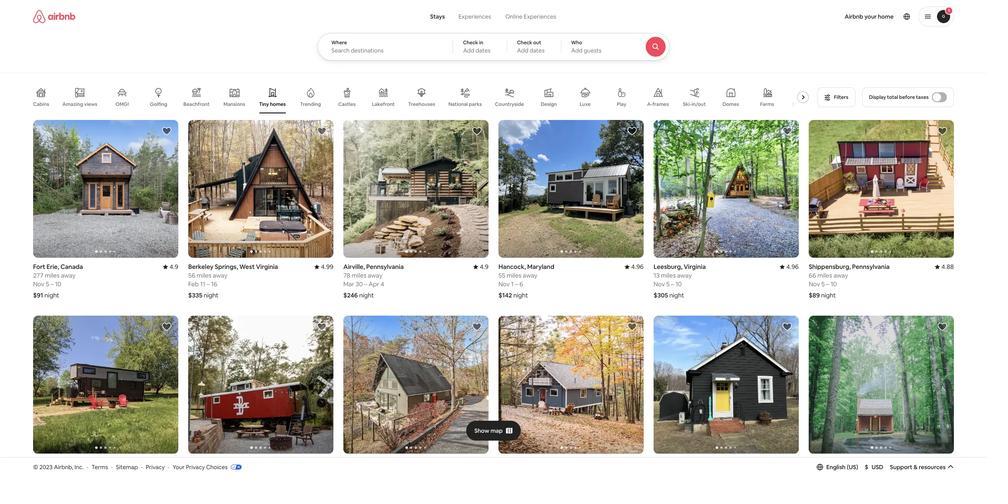 Task type: locate. For each thing, give the bounding box(es) containing it.
2 horizontal spatial pennsylvania
[[853, 263, 890, 271]]

add to wishlist: spotsylvania courthouse, virginia image
[[938, 322, 948, 332]]

0 horizontal spatial 4.9 out of 5 average rating image
[[163, 263, 178, 271]]

4.9 for airville, pennsylvania 78 miles away mar 30 – apr 4 $246 night
[[480, 263, 489, 271]]

0 horizontal spatial experiences
[[459, 13, 491, 20]]

10 down leesburg,
[[676, 280, 682, 288]]

away up 16
[[213, 272, 228, 280]]

off-
[[792, 101, 802, 108]]

1 horizontal spatial add
[[517, 47, 529, 54]]

design
[[541, 101, 557, 108]]

national
[[449, 101, 468, 108]]

&
[[914, 464, 918, 471]]

miles inside shade gap, pennsylvania 78 miles away
[[197, 468, 211, 476]]

5 inside leesburg, virginia 13 miles away nov 5 – 10 $305 night
[[667, 280, 670, 288]]

©
[[33, 463, 38, 471]]

nov for 55 miles away
[[499, 280, 510, 288]]

maryland
[[528, 263, 555, 271]]

5 inside shippensburg, pennsylvania 66 miles away nov 5 – 10 $89 night
[[822, 280, 825, 288]]

0 horizontal spatial 5
[[46, 280, 49, 288]]

pennsylvania inside airville, pennsylvania 78 miles away mar 30 – apr 4 $246 night
[[366, 263, 404, 271]]

nov inside hancock, maryland 55 miles away nov 1 – 6 $142 night
[[499, 280, 510, 288]]

5 night from the left
[[670, 292, 685, 299]]

domes
[[723, 101, 740, 108]]

dates down out
[[530, 47, 545, 54]]

1 vertical spatial 78
[[188, 468, 195, 476]]

1 privacy from the left
[[146, 463, 165, 471]]

10 for 66 miles away
[[831, 280, 837, 288]]

0 horizontal spatial check
[[463, 39, 478, 46]]

– inside shippensburg, pennsylvania 66 miles away nov 5 – 10 $89 night
[[827, 280, 830, 288]]

78 down shade
[[188, 468, 195, 476]]

1 horizontal spatial 4.9 out of 5 average rating image
[[473, 263, 489, 271]]

add to wishlist: shippensburg, pennsylvania image
[[938, 126, 948, 136]]

1 horizontal spatial 78
[[344, 272, 351, 280]]

miles down "ruckersville,"
[[41, 468, 56, 476]]

shippensburg, pennsylvania 66 miles away nov 5 – 10 $89 night
[[809, 263, 890, 299]]

2 10 from the left
[[676, 280, 682, 288]]

None search field
[[318, 0, 692, 60]]

away down spotsylvania
[[833, 468, 848, 476]]

experiences up in
[[459, 13, 491, 20]]

4 – from the left
[[515, 280, 518, 288]]

away down shippensburg,
[[834, 272, 849, 280]]

0 horizontal spatial privacy
[[146, 463, 165, 471]]

add down 'experiences' button
[[463, 47, 475, 54]]

2 experiences from the left
[[524, 13, 557, 20]]

1 4.96 from the left
[[632, 263, 644, 271]]

castles
[[338, 101, 356, 108]]

1 night from the left
[[44, 292, 59, 299]]

4.96
[[632, 263, 644, 271], [787, 263, 799, 271]]

spotsylvania courthouse, virginia 57 miles away
[[809, 459, 907, 476]]

– for 66
[[827, 280, 830, 288]]

4.9 left berkeley
[[170, 263, 178, 271]]

away inside berkeley springs, west virginia 56 miles away feb 11 – 16 $335 night
[[213, 272, 228, 280]]

miles down spotsylvania
[[817, 468, 832, 476]]

2 privacy from the left
[[186, 463, 205, 471]]

pennsylvania inside shade gap, pennsylvania 78 miles away
[[223, 459, 260, 467]]

1 5 from the left
[[46, 280, 49, 288]]

pennsylvania up 4
[[366, 263, 404, 271]]

74
[[33, 468, 40, 476]]

dates for check in add dates
[[476, 47, 491, 54]]

4 nov from the left
[[809, 280, 821, 288]]

Where field
[[332, 47, 440, 54]]

virginia inside spotsylvania courthouse, virginia 57 miles away
[[885, 459, 907, 467]]

add to wishlist: mount jackson, virginia image
[[628, 322, 637, 332]]

5 down erie,
[[46, 280, 49, 288]]

night
[[44, 292, 59, 299], [204, 292, 219, 299], [359, 292, 374, 299], [514, 292, 528, 299], [670, 292, 685, 299], [822, 292, 836, 299]]

check inside check in add dates
[[463, 39, 478, 46]]

2 add from the left
[[517, 47, 529, 54]]

3 add from the left
[[572, 47, 583, 54]]

1 4.9 out of 5 average rating image from the left
[[163, 263, 178, 271]]

1 horizontal spatial 1
[[949, 8, 950, 13]]

nov inside shippensburg, pennsylvania 66 miles away nov 5 – 10 $89 night
[[809, 280, 821, 288]]

4.9 left the hancock,
[[480, 263, 489, 271]]

4.96 out of 5 average rating image
[[780, 263, 799, 271]]

parks
[[469, 101, 482, 108]]

5
[[46, 280, 49, 288], [667, 280, 670, 288], [822, 280, 825, 288]]

tiny
[[259, 101, 269, 108]]

1 horizontal spatial 5
[[667, 280, 670, 288]]

add to wishlist: basye, virginia image
[[472, 322, 482, 332]]

check left in
[[463, 39, 478, 46]]

dates
[[476, 47, 491, 54], [530, 47, 545, 54]]

miles inside berkeley springs, west virginia 56 miles away feb 11 – 16 $335 night
[[197, 272, 212, 280]]

add inside check in add dates
[[463, 47, 475, 54]]

night right $305
[[670, 292, 685, 299]]

add inside check out add dates
[[517, 47, 529, 54]]

4.9 out of 5 average rating image left the hancock,
[[473, 263, 489, 271]]

1 check from the left
[[463, 39, 478, 46]]

30
[[356, 280, 363, 288]]

1 dates from the left
[[476, 47, 491, 54]]

check inside check out add dates
[[517, 39, 532, 46]]

away left inc.
[[57, 468, 72, 476]]

2 horizontal spatial add
[[572, 47, 583, 54]]

5 inside fort erie, canada 277 miles away nov 5 – 10 $91 night
[[46, 280, 49, 288]]

– inside fort erie, canada 277 miles away nov 5 – 10 $91 night
[[51, 280, 54, 288]]

1
[[949, 8, 950, 13], [511, 280, 514, 288]]

group for shippensburg, pennsylvania
[[809, 120, 955, 258]]

5.0 out of 5 average rating image
[[163, 459, 178, 467]]

4.96 for hancock, maryland 55 miles away nov 1 – 6 $142 night
[[632, 263, 644, 271]]

nov down 277
[[33, 280, 44, 288]]

4.9 out of 5 average rating image left berkeley
[[163, 263, 178, 271]]

1 add from the left
[[463, 47, 475, 54]]

10 down erie,
[[55, 280, 61, 288]]

add down 'online experiences'
[[517, 47, 529, 54]]

78 up mar
[[344, 272, 351, 280]]

ski-in/out
[[683, 101, 706, 108]]

spotsylvania
[[809, 459, 846, 467]]

miles down leesburg,
[[661, 272, 676, 280]]

springs,
[[215, 263, 238, 271]]

· left "5.0"
[[168, 463, 169, 471]]

$
[[865, 464, 869, 471]]

© 2023 airbnb, inc. ·
[[33, 463, 88, 471]]

10 inside leesburg, virginia 13 miles away nov 5 – 10 $305 night
[[676, 280, 682, 288]]

– down leesburg,
[[671, 280, 675, 288]]

1 experiences from the left
[[459, 13, 491, 20]]

nov down the 66
[[809, 280, 821, 288]]

1 – from the left
[[51, 280, 54, 288]]

55
[[499, 272, 506, 280]]

– right 30
[[364, 280, 367, 288]]

add down who
[[572, 47, 583, 54]]

– inside hancock, maryland 55 miles away nov 1 – 6 $142 night
[[515, 280, 518, 288]]

pennsylvania for 66 miles away
[[853, 263, 890, 271]]

dates inside check in add dates
[[476, 47, 491, 54]]

add inside who add guests
[[572, 47, 583, 54]]

profile element
[[577, 0, 955, 33]]

pennsylvania right gap,
[[223, 459, 260, 467]]

0 horizontal spatial 4.9
[[170, 263, 178, 271]]

away up "6"
[[523, 272, 538, 280]]

miles inside spotsylvania courthouse, virginia 57 miles away
[[817, 468, 832, 476]]

1 horizontal spatial 10
[[676, 280, 682, 288]]

away inside spotsylvania courthouse, virginia 57 miles away
[[833, 468, 848, 476]]

night inside fort erie, canada 277 miles away nov 5 – 10 $91 night
[[44, 292, 59, 299]]

night down 30
[[359, 292, 374, 299]]

nov for 13 miles away
[[654, 280, 665, 288]]

away inside leesburg, virginia 13 miles away nov 5 – 10 $305 night
[[678, 272, 692, 280]]

1 horizontal spatial 4.96
[[787, 263, 799, 271]]

10 for 13 miles away
[[676, 280, 682, 288]]

miles down shippensburg,
[[818, 272, 833, 280]]

0 horizontal spatial 10
[[55, 280, 61, 288]]

4 night from the left
[[514, 292, 528, 299]]

night right $89
[[822, 292, 836, 299]]

· right terms
[[111, 463, 113, 471]]

1 10 from the left
[[55, 280, 61, 288]]

5 – from the left
[[671, 280, 675, 288]]

· right inc.
[[87, 463, 88, 471]]

2 5 from the left
[[667, 280, 670, 288]]

– right '11'
[[207, 280, 210, 288]]

nov down 13
[[654, 280, 665, 288]]

3 5 from the left
[[822, 280, 825, 288]]

night inside shippensburg, pennsylvania 66 miles away nov 5 – 10 $89 night
[[822, 292, 836, 299]]

fort erie, canada 277 miles away nov 5 – 10 $91 night
[[33, 263, 83, 299]]

berkeley
[[188, 263, 214, 271]]

amazing
[[62, 101, 83, 108]]

4.99 out of 5 average rating image
[[314, 263, 334, 271]]

1 horizontal spatial privacy
[[186, 463, 205, 471]]

who add guests
[[572, 39, 602, 54]]

2 check from the left
[[517, 39, 532, 46]]

78 inside airville, pennsylvania 78 miles away mar 30 – apr 4 $246 night
[[344, 272, 351, 280]]

dates inside check out add dates
[[530, 47, 545, 54]]

2 – from the left
[[207, 280, 210, 288]]

dates down in
[[476, 47, 491, 54]]

away down leesburg,
[[678, 272, 692, 280]]

0 vertical spatial 78
[[344, 272, 351, 280]]

miles down shade
[[197, 468, 211, 476]]

1 horizontal spatial experiences
[[524, 13, 557, 20]]

show map
[[475, 427, 503, 434]]

check in add dates
[[463, 39, 491, 54]]

1 horizontal spatial dates
[[530, 47, 545, 54]]

miles up 30
[[352, 272, 367, 280]]

nov down 55
[[499, 280, 510, 288]]

4.9
[[170, 263, 178, 271], [480, 263, 489, 271]]

3 – from the left
[[364, 280, 367, 288]]

pennsylvania inside shippensburg, pennsylvania 66 miles away nov 5 – 10 $89 night
[[853, 263, 890, 271]]

away down "canada"
[[61, 272, 76, 280]]

airbnb
[[845, 13, 864, 20]]

miles up '11'
[[197, 272, 212, 280]]

4.96 left shippensburg,
[[787, 263, 799, 271]]

3 night from the left
[[359, 292, 374, 299]]

none search field containing stays
[[318, 0, 692, 60]]

1 horizontal spatial 4.9
[[480, 263, 489, 271]]

away down gap,
[[213, 468, 227, 476]]

2 horizontal spatial 5
[[822, 280, 825, 288]]

miles inside hancock, maryland 55 miles away nov 1 – 6 $142 night
[[507, 272, 522, 280]]

your
[[865, 13, 877, 20]]

check left out
[[517, 39, 532, 46]]

– inside airville, pennsylvania 78 miles away mar 30 – apr 4 $246 night
[[364, 280, 367, 288]]

night right $91 at the left of page
[[44, 292, 59, 299]]

0 vertical spatial 1
[[949, 8, 950, 13]]

privacy
[[146, 463, 165, 471], [186, 463, 205, 471]]

nov inside fort erie, canada 277 miles away nov 5 – 10 $91 night
[[33, 280, 44, 288]]

online
[[506, 13, 523, 20]]

night inside berkeley springs, west virginia 56 miles away feb 11 – 16 $335 night
[[204, 292, 219, 299]]

1 nov from the left
[[33, 280, 44, 288]]

10
[[55, 280, 61, 288], [676, 280, 682, 288], [831, 280, 837, 288]]

inc.
[[75, 463, 84, 471]]

add to wishlist: berkeley springs, west virginia image
[[317, 126, 327, 136]]

0 horizontal spatial dates
[[476, 47, 491, 54]]

pennsylvania right shippensburg,
[[853, 263, 890, 271]]

miles inside leesburg, virginia 13 miles away nov 5 – 10 $305 night
[[661, 272, 676, 280]]

2023
[[39, 463, 53, 471]]

what can we help you find? tab list
[[424, 8, 498, 25]]

2 nov from the left
[[499, 280, 510, 288]]

group for hancock, maryland
[[499, 120, 644, 258]]

–
[[51, 280, 54, 288], [207, 280, 210, 288], [364, 280, 367, 288], [515, 280, 518, 288], [671, 280, 675, 288], [827, 280, 830, 288]]

– down shippensburg,
[[827, 280, 830, 288]]

(us)
[[847, 464, 859, 471]]

6 – from the left
[[827, 280, 830, 288]]

2 4.9 out of 5 average rating image from the left
[[473, 263, 489, 271]]

$246
[[344, 292, 358, 299]]

2 dates from the left
[[530, 47, 545, 54]]

13
[[654, 272, 660, 280]]

add
[[463, 47, 475, 54], [517, 47, 529, 54], [572, 47, 583, 54]]

10 inside shippensburg, pennsylvania 66 miles away nov 5 – 10 $89 night
[[831, 280, 837, 288]]

privacy right the your
[[186, 463, 205, 471]]

night inside leesburg, virginia 13 miles away nov 5 – 10 $305 night
[[670, 292, 685, 299]]

privacy left "5.0"
[[146, 463, 165, 471]]

nov inside leesburg, virginia 13 miles away nov 5 – 10 $305 night
[[654, 280, 665, 288]]

10 down shippensburg,
[[831, 280, 837, 288]]

2 4.96 from the left
[[787, 263, 799, 271]]

virginia inside berkeley springs, west virginia 56 miles away feb 11 – 16 $335 night
[[256, 263, 278, 271]]

– down erie,
[[51, 280, 54, 288]]

2 4.9 from the left
[[480, 263, 489, 271]]

1 4.9 from the left
[[170, 263, 178, 271]]

home
[[878, 13, 894, 20]]

0 horizontal spatial 78
[[188, 468, 195, 476]]

pennsylvania
[[366, 263, 404, 271], [853, 263, 890, 271], [223, 459, 260, 467]]

3 nov from the left
[[654, 280, 665, 288]]

4
[[381, 280, 384, 288]]

3 10 from the left
[[831, 280, 837, 288]]

away inside shippensburg, pennsylvania 66 miles away nov 5 – 10 $89 night
[[834, 272, 849, 280]]

66
[[809, 272, 817, 280]]

4.9 out of 5 average rating image for airville, pennsylvania 78 miles away mar 30 – apr 4 $246 night
[[473, 263, 489, 271]]

taxes
[[916, 94, 929, 101]]

support
[[890, 464, 913, 471]]

airville,
[[344, 263, 365, 271]]

experiences inside the online experiences "link"
[[524, 13, 557, 20]]

4.9 for fort erie, canada 277 miles away nov 5 – 10 $91 night
[[170, 263, 178, 271]]

privacy inside your privacy choices link
[[186, 463, 205, 471]]

4.9 out of 5 average rating image
[[163, 263, 178, 271], [473, 263, 489, 271]]

·
[[87, 463, 88, 471], [111, 463, 113, 471], [141, 463, 143, 471], [168, 463, 169, 471]]

277
[[33, 272, 43, 280]]

where
[[332, 39, 347, 46]]

away up apr
[[368, 272, 383, 280]]

farms
[[761, 101, 775, 108]]

map
[[491, 427, 503, 434]]

4.96 left leesburg,
[[632, 263, 644, 271]]

english (us)
[[827, 464, 859, 471]]

0 horizontal spatial pennsylvania
[[223, 459, 260, 467]]

0 horizontal spatial 4.96
[[632, 263, 644, 271]]

$91
[[33, 292, 43, 299]]

english
[[827, 464, 846, 471]]

add to wishlist: fort erie, canada image
[[162, 126, 172, 136]]

1 vertical spatial 1
[[511, 280, 514, 288]]

2 horizontal spatial 10
[[831, 280, 837, 288]]

total
[[888, 94, 899, 101]]

· left "privacy" link
[[141, 463, 143, 471]]

add for check in add dates
[[463, 47, 475, 54]]

4.93 out of 5 average rating image
[[935, 459, 955, 467]]

miles down erie,
[[45, 272, 60, 280]]

$ usd
[[865, 464, 884, 471]]

group
[[33, 81, 821, 113], [33, 120, 178, 258], [188, 120, 334, 258], [344, 120, 489, 258], [499, 120, 644, 258], [654, 120, 799, 258], [809, 120, 955, 258], [33, 316, 178, 454], [188, 316, 334, 454], [344, 316, 489, 454], [499, 316, 644, 454], [654, 316, 799, 454], [809, 316, 955, 454]]

2 night from the left
[[204, 292, 219, 299]]

miles inside fort erie, canada 277 miles away nov 5 – 10 $91 night
[[45, 272, 60, 280]]

1 horizontal spatial check
[[517, 39, 532, 46]]

group for spotsylvania courthouse, virginia
[[809, 316, 955, 454]]

miles down the hancock,
[[507, 272, 522, 280]]

virginia
[[256, 263, 278, 271], [684, 263, 706, 271], [71, 459, 93, 467], [885, 459, 907, 467]]

experiences right online
[[524, 13, 557, 20]]

78 inside shade gap, pennsylvania 78 miles away
[[188, 468, 195, 476]]

trending
[[300, 101, 321, 108]]

5 down shippensburg,
[[822, 280, 825, 288]]

– left "6"
[[515, 280, 518, 288]]

57
[[809, 468, 816, 476]]

fort
[[33, 263, 45, 271]]

shippensburg,
[[809, 263, 851, 271]]

beachfront
[[184, 101, 210, 108]]

6 night from the left
[[822, 292, 836, 299]]

stays button
[[424, 8, 452, 25]]

0 horizontal spatial 1
[[511, 280, 514, 288]]

night down 16
[[204, 292, 219, 299]]

– inside leesburg, virginia 13 miles away nov 5 – 10 $305 night
[[671, 280, 675, 288]]

night down "6"
[[514, 292, 528, 299]]

5 up $305
[[667, 280, 670, 288]]

0 horizontal spatial add
[[463, 47, 475, 54]]

1 horizontal spatial pennsylvania
[[366, 263, 404, 271]]



Task type: vqa. For each thing, say whether or not it's contained in the screenshot.


Task type: describe. For each thing, give the bounding box(es) containing it.
leesburg, virginia 13 miles away nov 5 – 10 $305 night
[[654, 263, 706, 299]]

add for check out add dates
[[517, 47, 529, 54]]

5 for 13
[[667, 280, 670, 288]]

$335
[[188, 292, 203, 299]]

show
[[475, 427, 490, 434]]

5.0
[[170, 459, 178, 467]]

hancock,
[[499, 263, 526, 271]]

display total before taxes button
[[862, 87, 955, 107]]

group for ruckersville, virginia
[[33, 316, 178, 454]]

hancock, maryland 55 miles away nov 1 – 6 $142 night
[[499, 263, 555, 299]]

lakefront
[[372, 101, 395, 108]]

– for 13
[[671, 280, 675, 288]]

airbnb,
[[54, 463, 73, 471]]

5 for 66
[[822, 280, 825, 288]]

mar
[[344, 280, 354, 288]]

dates for check out add dates
[[530, 47, 545, 54]]

shade
[[188, 459, 206, 467]]

golfing
[[150, 101, 167, 108]]

$142
[[499, 292, 512, 299]]

check for check out add dates
[[517, 39, 532, 46]]

4.88
[[942, 263, 955, 271]]

2 · from the left
[[111, 463, 113, 471]]

frames
[[653, 101, 669, 108]]

show map button
[[466, 421, 521, 441]]

leesburg,
[[654, 263, 683, 271]]

online experiences link
[[498, 8, 564, 25]]

courthouse,
[[847, 459, 884, 467]]

play
[[617, 101, 627, 108]]

who
[[572, 39, 583, 46]]

tiny homes
[[259, 101, 286, 108]]

filters
[[835, 94, 849, 101]]

ski-
[[683, 101, 692, 108]]

group containing amazing views
[[33, 81, 821, 113]]

– for 55
[[515, 280, 518, 288]]

4.96 out of 5 average rating image
[[625, 263, 644, 271]]

group for leesburg, virginia
[[654, 120, 799, 258]]

treehouses
[[408, 101, 435, 108]]

4.96 for leesburg, virginia 13 miles away nov 5 – 10 $305 night
[[787, 263, 799, 271]]

1 inside hancock, maryland 55 miles away nov 1 – 6 $142 night
[[511, 280, 514, 288]]

shade gap, pennsylvania 78 miles away
[[188, 459, 260, 476]]

add to wishlist: leesburg, virginia image
[[783, 126, 793, 136]]

check out add dates
[[517, 39, 545, 54]]

6
[[520, 280, 523, 288]]

your privacy choices link
[[173, 463, 242, 471]]

in
[[479, 39, 484, 46]]

the-
[[802, 101, 812, 108]]

before
[[900, 94, 915, 101]]

experiences button
[[452, 8, 498, 25]]

miles inside airville, pennsylvania 78 miles away mar 30 – apr 4 $246 night
[[352, 272, 367, 280]]

11
[[200, 280, 205, 288]]

omg!
[[116, 101, 129, 108]]

national parks
[[449, 101, 482, 108]]

virginia inside the ruckersville, virginia 74 miles away
[[71, 459, 93, 467]]

virginia inside leesburg, virginia 13 miles away nov 5 – 10 $305 night
[[684, 263, 706, 271]]

1 · from the left
[[87, 463, 88, 471]]

a-
[[647, 101, 653, 108]]

luxe
[[580, 101, 591, 108]]

group for airville, pennsylvania
[[344, 120, 489, 258]]

grid
[[812, 101, 821, 108]]

usd
[[872, 464, 884, 471]]

views
[[84, 101, 97, 108]]

gap,
[[208, 459, 222, 467]]

add to wishlist: shade gap, pennsylvania image
[[317, 322, 327, 332]]

display total before taxes
[[870, 94, 929, 101]]

away inside hancock, maryland 55 miles away nov 1 – 6 $142 night
[[523, 272, 538, 280]]

away inside fort erie, canada 277 miles away nov 5 – 10 $91 night
[[61, 272, 76, 280]]

privacy link
[[146, 463, 165, 471]]

check for check in add dates
[[463, 39, 478, 46]]

1 inside "dropdown button"
[[949, 8, 950, 13]]

terms link
[[92, 463, 108, 471]]

$305
[[654, 292, 668, 299]]

– for 78
[[364, 280, 367, 288]]

4.9 out of 5 average rating image for fort erie, canada 277 miles away nov 5 – 10 $91 night
[[163, 263, 178, 271]]

choices
[[206, 463, 228, 471]]

feb
[[188, 280, 199, 288]]

away inside airville, pennsylvania 78 miles away mar 30 – apr 4 $246 night
[[368, 272, 383, 280]]

canada
[[61, 263, 83, 271]]

4.93
[[942, 459, 955, 467]]

mansions
[[224, 101, 245, 108]]

away inside the ruckersville, virginia 74 miles away
[[57, 468, 72, 476]]

airville, pennsylvania 78 miles away mar 30 – apr 4 $246 night
[[344, 263, 404, 299]]

airbnb your home link
[[840, 8, 899, 25]]

filters button
[[818, 87, 856, 107]]

west
[[240, 263, 255, 271]]

support & resources
[[890, 464, 946, 471]]

sitemap link
[[116, 463, 138, 471]]

away inside shade gap, pennsylvania 78 miles away
[[213, 468, 227, 476]]

miles inside the ruckersville, virginia 74 miles away
[[41, 468, 56, 476]]

add to wishlist: annapolis, maryland image
[[783, 322, 793, 332]]

1 button
[[919, 7, 955, 26]]

add to wishlist: ruckersville, virginia image
[[162, 322, 172, 332]]

night inside hancock, maryland 55 miles away nov 1 – 6 $142 night
[[514, 292, 528, 299]]

add to wishlist: hancock, maryland image
[[628, 126, 637, 136]]

– inside berkeley springs, west virginia 56 miles away feb 11 – 16 $335 night
[[207, 280, 210, 288]]

off-the-grid
[[792, 101, 821, 108]]

a-frames
[[647, 101, 669, 108]]

nov for 66 miles away
[[809, 280, 821, 288]]

group for berkeley springs, west virginia
[[188, 120, 334, 258]]

support & resources button
[[890, 464, 954, 471]]

stays tab panel
[[318, 33, 692, 60]]

group for shade gap, pennsylvania
[[188, 316, 334, 454]]

4.99
[[321, 263, 334, 271]]

night inside airville, pennsylvania 78 miles away mar 30 – apr 4 $246 night
[[359, 292, 374, 299]]

3 · from the left
[[141, 463, 143, 471]]

10 inside fort erie, canada 277 miles away nov 5 – 10 $91 night
[[55, 280, 61, 288]]

homes
[[270, 101, 286, 108]]

in/out
[[692, 101, 706, 108]]

display
[[870, 94, 887, 101]]

4.88 out of 5 average rating image
[[935, 263, 955, 271]]

miles inside shippensburg, pennsylvania 66 miles away nov 5 – 10 $89 night
[[818, 272, 833, 280]]

cabins
[[33, 101, 49, 108]]

add to wishlist: airville, pennsylvania image
[[472, 126, 482, 136]]

4 · from the left
[[168, 463, 169, 471]]

group for fort erie, canada
[[33, 120, 178, 258]]

amazing views
[[62, 101, 97, 108]]

guests
[[584, 47, 602, 54]]

pennsylvania for 78 miles away
[[366, 263, 404, 271]]

resources
[[919, 464, 946, 471]]

terms · sitemap · privacy
[[92, 463, 165, 471]]

experiences inside 'experiences' button
[[459, 13, 491, 20]]

apr
[[369, 280, 379, 288]]



